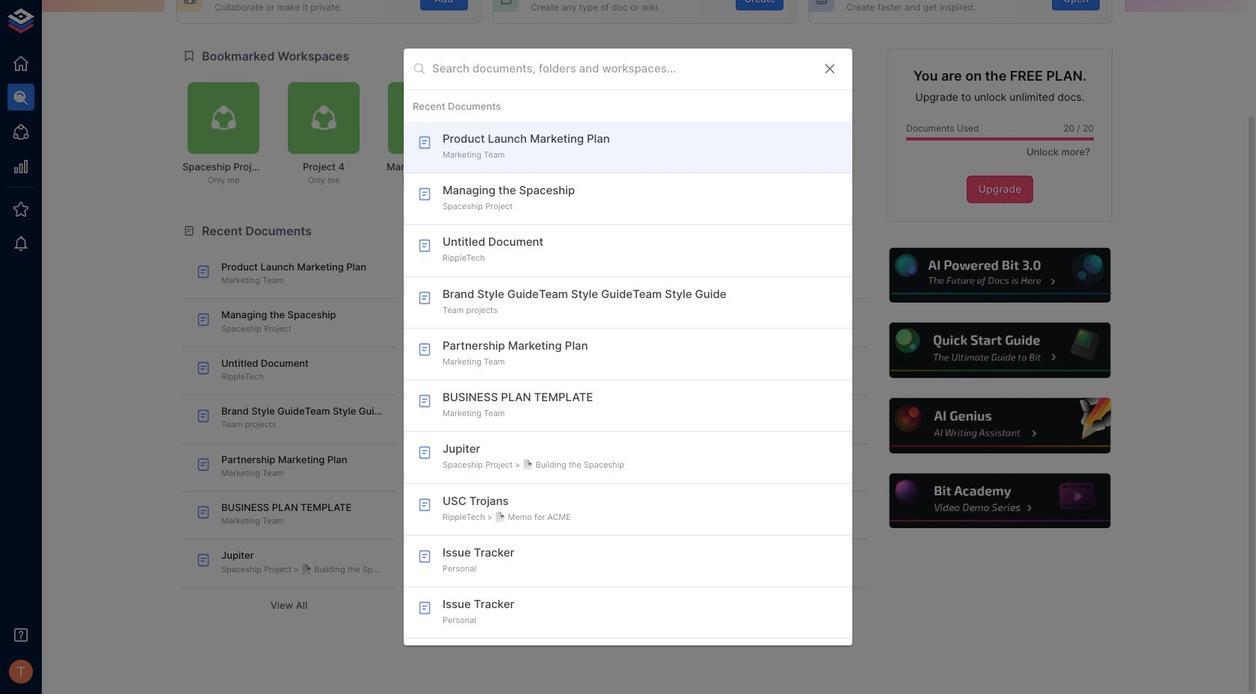 Task type: describe. For each thing, give the bounding box(es) containing it.
3 help image from the top
[[888, 397, 1113, 456]]

Search documents, folders and workspaces... text field
[[432, 58, 811, 81]]

4 help image from the top
[[888, 472, 1113, 531]]



Task type: vqa. For each thing, say whether or not it's contained in the screenshot.
the left Marketing
no



Task type: locate. For each thing, give the bounding box(es) containing it.
1 help image from the top
[[888, 246, 1113, 305]]

help image
[[888, 246, 1113, 305], [888, 321, 1113, 381], [888, 397, 1113, 456], [888, 472, 1113, 531]]

2 help image from the top
[[888, 321, 1113, 381]]

dialog
[[404, 49, 853, 646]]



